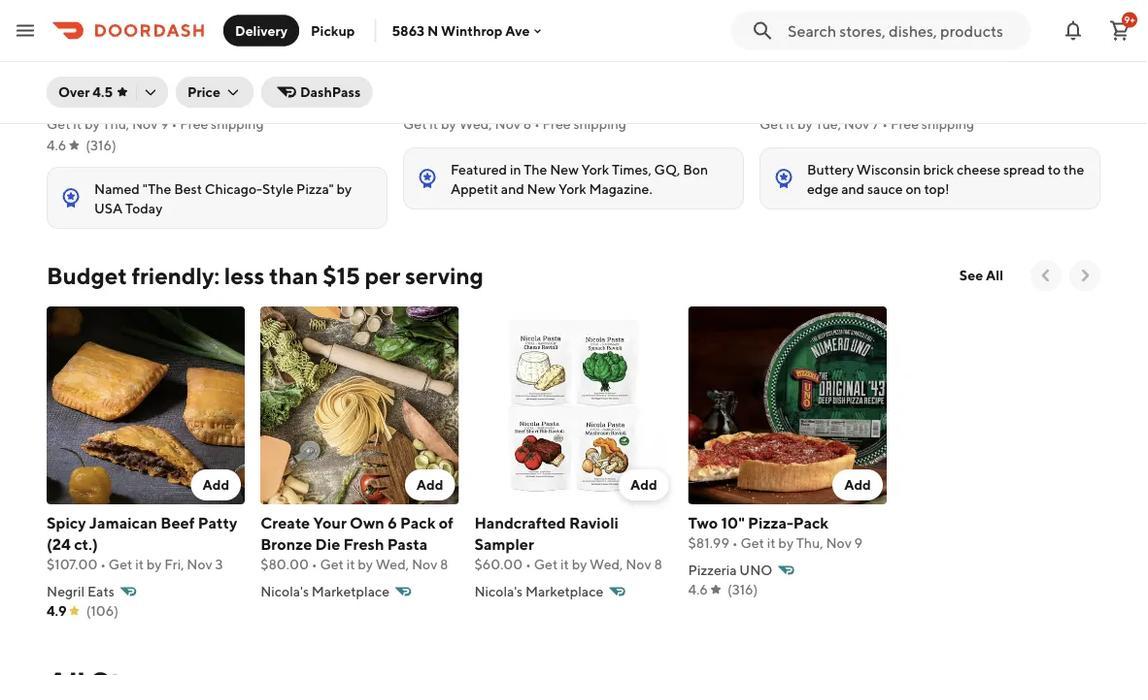 Task type: locate. For each thing, give the bounding box(es) containing it.
get it by tue, nov 7 • free shipping link
[[760, 87, 1100, 140]]

2 marketplace from the left
[[525, 584, 603, 600]]

pack
[[400, 514, 435, 533], [793, 514, 829, 533]]

1 vertical spatial 9
[[854, 536, 863, 552]]

1 items, open order cart image
[[1108, 19, 1131, 42]]

• inside two 10" pizza-pack $81.99 • get it by thu, nov 9
[[732, 536, 738, 552]]

york up magazine.
[[581, 162, 609, 178]]

1 vertical spatial thu,
[[796, 536, 823, 552]]

4.6 down $81.99
[[688, 582, 708, 598]]

get it by tue, nov 7 • free shipping
[[760, 116, 974, 132]]

0 horizontal spatial free
[[180, 116, 208, 132]]

1 horizontal spatial 9
[[854, 536, 863, 552]]

uno up get it by thu, nov 9 • free shipping
[[107, 92, 145, 110]]

your
[[313, 514, 347, 533]]

chicago-
[[205, 181, 262, 197]]

bon
[[683, 162, 708, 178]]

jamaican
[[89, 514, 157, 533]]

1 nicola's from the left
[[260, 584, 309, 600]]

open menu image
[[14, 19, 37, 42]]

• right 7
[[882, 116, 888, 132]]

and down in
[[501, 181, 524, 197]]

1 horizontal spatial nicola's
[[474, 584, 523, 600]]

get inside the handcrafted ravioli sampler $60.00 • get it by wed, nov 8
[[534, 557, 558, 573]]

9+
[[1124, 14, 1135, 25]]

get down 5863
[[403, 116, 427, 132]]

1 horizontal spatial pizzeria uno
[[688, 563, 772, 579]]

get
[[47, 116, 70, 132], [403, 116, 427, 132], [760, 116, 783, 132], [740, 536, 764, 552], [109, 557, 132, 573], [320, 557, 344, 573], [534, 557, 558, 573]]

2 horizontal spatial free
[[891, 116, 919, 132]]

magazine.
[[589, 181, 652, 197]]

nicola's marketplace down $60.00
[[474, 584, 603, 600]]

add up two 10" pizza-pack $81.99 • get it by thu, nov 9
[[844, 478, 871, 494]]

wed, up featured
[[459, 116, 492, 132]]

1 pack from the left
[[400, 514, 435, 533]]

today
[[125, 201, 163, 217]]

• down price button
[[171, 116, 177, 132]]

ravioli
[[569, 514, 619, 533]]

0 vertical spatial (316)
[[86, 137, 116, 153]]

$80.00
[[260, 557, 309, 573]]

shipping up brick
[[922, 116, 974, 132]]

pizzeria up get it by thu, nov 9 • free shipping
[[47, 92, 104, 110]]

0 horizontal spatial (316)
[[86, 137, 116, 153]]

pizza"
[[296, 181, 334, 197]]

shipping for get it by tue, nov 7 • free shipping
[[922, 116, 974, 132]]

free for 7
[[891, 116, 919, 132]]

1 horizontal spatial shipping
[[574, 116, 626, 132]]

• inside create your own 6 pack of bronze die fresh pasta $80.00 • get it by wed, nov 8
[[311, 557, 317, 573]]

by left fri,
[[146, 557, 162, 573]]

3 add from the left
[[630, 478, 657, 494]]

it inside the spicy jamaican beef patty (24 ct.) $107.00 • get it by fri, nov 3
[[135, 557, 144, 573]]

get down die
[[320, 557, 344, 573]]

less
[[224, 262, 264, 289]]

delivery
[[235, 22, 288, 38]]

it inside two 10" pizza-pack $81.99 • get it by thu, nov 9
[[767, 536, 776, 552]]

1 nicola's marketplace from the left
[[260, 584, 390, 600]]

0 horizontal spatial nicola's
[[260, 584, 309, 600]]

• right $60.00
[[525, 557, 531, 573]]

(316) down $81.99
[[727, 582, 758, 598]]

nicola's for handcrafted ravioli sampler
[[474, 584, 523, 600]]

shipping down price button
[[211, 116, 264, 132]]

new right the
[[550, 162, 579, 178]]

by right pizza"
[[337, 181, 352, 197]]

spread
[[1003, 162, 1045, 178]]

• up the
[[534, 116, 540, 132]]

1 add from the left
[[203, 478, 229, 494]]

wed, down pasta
[[376, 557, 409, 573]]

3 free from the left
[[891, 116, 919, 132]]

and inside featured in the new york times, gq, bon appetit and new york magazine.
[[501, 181, 524, 197]]

all
[[986, 268, 1003, 284]]

pack right 10"
[[793, 514, 829, 533]]

get inside the spicy jamaican beef patty (24 ct.) $107.00 • get it by fri, nov 3
[[109, 557, 132, 573]]

ct.)
[[74, 536, 98, 554]]

2 horizontal spatial wed,
[[590, 557, 623, 573]]

get it by wed, nov 8 • free shipping link
[[403, 87, 744, 140]]

free up the
[[543, 116, 571, 132]]

5863 n winthrop ave button
[[392, 23, 545, 39]]

get down "sampler"
[[534, 557, 558, 573]]

handcrafted
[[474, 514, 566, 533]]

0 vertical spatial 4.6
[[47, 137, 66, 153]]

add up of
[[416, 478, 443, 494]]

0 horizontal spatial 4.6
[[47, 137, 66, 153]]

0 vertical spatial 9
[[160, 116, 169, 132]]

4.6 down over
[[47, 137, 66, 153]]

nicola's down $60.00
[[474, 584, 523, 600]]

get up eats
[[109, 557, 132, 573]]

7
[[872, 116, 879, 132]]

nicola's for create your own 6 pack of bronze die fresh pasta
[[260, 584, 309, 600]]

die
[[315, 536, 340, 554]]

new down the
[[527, 181, 556, 197]]

shipping
[[211, 116, 264, 132], [574, 116, 626, 132], [922, 116, 974, 132]]

it inside the handcrafted ravioli sampler $60.00 • get it by wed, nov 8
[[560, 557, 569, 573]]

2 horizontal spatial 8
[[654, 557, 662, 573]]

1 vertical spatial new
[[527, 181, 556, 197]]

pasta
[[387, 536, 428, 554]]

the
[[524, 162, 547, 178]]

1 horizontal spatial pack
[[793, 514, 829, 533]]

and down buttery
[[841, 181, 865, 197]]

3 shipping from the left
[[922, 116, 974, 132]]

pizzeria uno down $81.99
[[688, 563, 772, 579]]

negril
[[47, 584, 85, 600]]

0 horizontal spatial wed,
[[376, 557, 409, 573]]

4 add from the left
[[844, 478, 871, 494]]

negril eats
[[47, 584, 114, 600]]

2 nicola's from the left
[[474, 584, 523, 600]]

create
[[260, 514, 310, 533]]

named
[[94, 181, 140, 197]]

1 horizontal spatial marketplace
[[525, 584, 603, 600]]

free
[[180, 116, 208, 132], [543, 116, 571, 132], [891, 116, 919, 132]]

per
[[365, 262, 400, 289]]

• down die
[[311, 557, 317, 573]]

it
[[73, 116, 82, 132], [430, 116, 438, 132], [786, 116, 795, 132], [767, 536, 776, 552], [135, 557, 144, 573], [346, 557, 355, 573], [560, 557, 569, 573]]

2 nicola's marketplace from the left
[[474, 584, 603, 600]]

2 shipping from the left
[[574, 116, 626, 132]]

0 horizontal spatial marketplace
[[312, 584, 390, 600]]

patty
[[198, 514, 237, 533]]

add up the handcrafted ravioli sampler $60.00 • get it by wed, nov 8
[[630, 478, 657, 494]]

10"
[[721, 514, 745, 533]]

1 horizontal spatial wed,
[[459, 116, 492, 132]]

9
[[160, 116, 169, 132], [854, 536, 863, 552]]

1 vertical spatial york
[[558, 181, 586, 197]]

shipping up the "times,"
[[574, 116, 626, 132]]

1 vertical spatial pizzeria uno
[[688, 563, 772, 579]]

nov inside create your own 6 pack of bronze die fresh pasta $80.00 • get it by wed, nov 8
[[412, 557, 437, 573]]

fresh
[[343, 536, 384, 554]]

1 horizontal spatial pizzeria
[[688, 563, 737, 579]]

1 free from the left
[[180, 116, 208, 132]]

1 horizontal spatial 4.6
[[688, 582, 708, 598]]

and
[[501, 181, 524, 197], [841, 181, 865, 197]]

pizzeria uno up get it by thu, nov 9 • free shipping
[[47, 92, 145, 110]]

thu,
[[102, 116, 129, 132], [796, 536, 823, 552]]

2 add from the left
[[416, 478, 443, 494]]

6
[[388, 514, 397, 533]]

0 horizontal spatial 8
[[440, 557, 448, 573]]

bronze
[[260, 536, 312, 554]]

1 vertical spatial uno
[[739, 563, 772, 579]]

$60.00
[[474, 557, 523, 573]]

see all link
[[948, 260, 1015, 291]]

0 horizontal spatial pizzeria
[[47, 92, 104, 110]]

style
[[262, 181, 294, 197]]

york left magazine.
[[558, 181, 586, 197]]

top!
[[924, 181, 950, 197]]

price
[[188, 84, 220, 100]]

1 horizontal spatial free
[[543, 116, 571, 132]]

pickup button
[[299, 15, 367, 46]]

wed,
[[459, 116, 492, 132], [376, 557, 409, 573], [590, 557, 623, 573]]

0 vertical spatial uno
[[107, 92, 145, 110]]

8
[[523, 116, 531, 132], [440, 557, 448, 573], [654, 557, 662, 573]]

1 vertical spatial (316)
[[727, 582, 758, 598]]

$15
[[323, 262, 360, 289]]

by down fresh
[[358, 557, 373, 573]]

new
[[550, 162, 579, 178], [527, 181, 556, 197]]

uno down two 10" pizza-pack $81.99 • get it by thu, nov 9
[[739, 563, 772, 579]]

get inside two 10" pizza-pack $81.99 • get it by thu, nov 9
[[740, 536, 764, 552]]

1 shipping from the left
[[211, 116, 264, 132]]

0 horizontal spatial thu,
[[102, 116, 129, 132]]

nov inside two 10" pizza-pack $81.99 • get it by thu, nov 9
[[826, 536, 852, 552]]

0 horizontal spatial uno
[[107, 92, 145, 110]]

pizzeria down $81.99
[[688, 563, 737, 579]]

8 inside the handcrafted ravioli sampler $60.00 • get it by wed, nov 8
[[654, 557, 662, 573]]

Store search: begin typing to search for stores available on DoorDash text field
[[788, 20, 1019, 41]]

2 and from the left
[[841, 181, 865, 197]]

• up eats
[[100, 557, 106, 573]]

2 horizontal spatial shipping
[[922, 116, 974, 132]]

4.6
[[47, 137, 66, 153], [688, 582, 708, 598]]

nov
[[132, 116, 158, 132], [495, 116, 520, 132], [844, 116, 870, 132], [826, 536, 852, 552], [187, 557, 212, 573], [412, 557, 437, 573], [626, 557, 651, 573]]

0 horizontal spatial pizzeria uno
[[47, 92, 145, 110]]

0 horizontal spatial nicola's marketplace
[[260, 584, 390, 600]]

1 horizontal spatial nicola's marketplace
[[474, 584, 603, 600]]

•
[[171, 116, 177, 132], [534, 116, 540, 132], [882, 116, 888, 132], [732, 536, 738, 552], [100, 557, 106, 573], [311, 557, 317, 573], [525, 557, 531, 573]]

click to add this store to your saved list image
[[356, 91, 380, 115]]

uno
[[107, 92, 145, 110], [739, 563, 772, 579]]

free down price
[[180, 116, 208, 132]]

2 free from the left
[[543, 116, 571, 132]]

by down the ravioli
[[572, 557, 587, 573]]

free right 7
[[891, 116, 919, 132]]

pack inside two 10" pizza-pack $81.99 • get it by thu, nov 9
[[793, 514, 829, 533]]

add up patty
[[203, 478, 229, 494]]

• down 10"
[[732, 536, 738, 552]]

by inside two 10" pizza-pack $81.99 • get it by thu, nov 9
[[778, 536, 794, 552]]

1 and from the left
[[501, 181, 524, 197]]

0 vertical spatial pizzeria
[[47, 92, 104, 110]]

marketplace down create your own 6 pack of bronze die fresh pasta $80.00 • get it by wed, nov 8
[[312, 584, 390, 600]]

brick
[[923, 162, 954, 178]]

0 vertical spatial thu,
[[102, 116, 129, 132]]

beef
[[161, 514, 195, 533]]

0 horizontal spatial 9
[[160, 116, 169, 132]]

1 vertical spatial pizzeria
[[688, 563, 737, 579]]

get down pizza-
[[740, 536, 764, 552]]

wed, down the ravioli
[[590, 557, 623, 573]]

1 marketplace from the left
[[312, 584, 390, 600]]

0 horizontal spatial and
[[501, 181, 524, 197]]

wed, inside get it by wed, nov 8 • free shipping link
[[459, 116, 492, 132]]

get left the tue,
[[760, 116, 783, 132]]

0 horizontal spatial pack
[[400, 514, 435, 533]]

1 horizontal spatial and
[[841, 181, 865, 197]]

nicola's down $80.00
[[260, 584, 309, 600]]

see all
[[959, 268, 1003, 284]]

ave
[[505, 23, 530, 39]]

nicola's marketplace down die
[[260, 584, 390, 600]]

1 horizontal spatial thu,
[[796, 536, 823, 552]]

0 horizontal spatial shipping
[[211, 116, 264, 132]]

pack up pasta
[[400, 514, 435, 533]]

by down pizza-
[[778, 536, 794, 552]]

marketplace down the handcrafted ravioli sampler $60.00 • get it by wed, nov 8
[[525, 584, 603, 600]]

(316) up named
[[86, 137, 116, 153]]

pizzeria uno
[[47, 92, 145, 110], [688, 563, 772, 579]]

wed, inside create your own 6 pack of bronze die fresh pasta $80.00 • get it by wed, nov 8
[[376, 557, 409, 573]]

nicola's
[[260, 584, 309, 600], [474, 584, 523, 600]]

dashpass button
[[261, 77, 372, 108]]

2 pack from the left
[[793, 514, 829, 533]]



Task type: vqa. For each thing, say whether or not it's contained in the screenshot.
Featured
yes



Task type: describe. For each thing, give the bounding box(es) containing it.
in
[[510, 162, 521, 178]]

budget friendly: less than $15 per serving link
[[47, 260, 483, 291]]

nicola's marketplace for it
[[474, 584, 603, 600]]

shipping for get it by wed, nov 8 • free shipping
[[574, 116, 626, 132]]

$107.00
[[47, 557, 97, 573]]

by up featured
[[441, 116, 456, 132]]

by inside named "the best chicago-style pizza" by usa today
[[337, 181, 352, 197]]

1 horizontal spatial uno
[[739, 563, 772, 579]]

over
[[58, 84, 90, 100]]

4.9
[[47, 604, 67, 620]]

sampler
[[474, 536, 534, 554]]

the
[[1063, 162, 1084, 178]]

create your own 6 pack of bronze die fresh pasta $80.00 • get it by wed, nov 8
[[260, 514, 453, 573]]

get down over
[[47, 116, 70, 132]]

of
[[439, 514, 453, 533]]

0 vertical spatial pizzeria uno
[[47, 92, 145, 110]]

delivery button
[[223, 15, 299, 46]]

(24
[[47, 536, 71, 554]]

over 4.5
[[58, 84, 113, 100]]

handcrafted ravioli sampler $60.00 • get it by wed, nov 8
[[474, 514, 662, 573]]

free for 8
[[543, 116, 571, 132]]

see
[[959, 268, 983, 284]]

appetit
[[451, 181, 498, 197]]

wed, inside the handcrafted ravioli sampler $60.00 • get it by wed, nov 8
[[590, 557, 623, 573]]

budget
[[47, 262, 127, 289]]

serving
[[405, 262, 483, 289]]

5863
[[392, 23, 424, 39]]

0 vertical spatial new
[[550, 162, 579, 178]]

to
[[1048, 162, 1061, 178]]

1 vertical spatial 4.6
[[688, 582, 708, 598]]

nov inside the handcrafted ravioli sampler $60.00 • get it by wed, nov 8
[[626, 557, 651, 573]]

edge
[[807, 181, 839, 197]]

than
[[269, 262, 318, 289]]

get it by wed, nov 8 • free shipping
[[403, 116, 626, 132]]

marketplace for by
[[525, 584, 603, 600]]

over 4.5 button
[[47, 77, 168, 108]]

spicy jamaican beef patty (24 ct.) $107.00 • get it by fri, nov 3
[[47, 514, 237, 573]]

9 inside two 10" pizza-pack $81.99 • get it by thu, nov 9
[[854, 536, 863, 552]]

times,
[[612, 162, 651, 178]]

• inside the spicy jamaican beef patty (24 ct.) $107.00 • get it by fri, nov 3
[[100, 557, 106, 573]]

by left the tue,
[[797, 116, 813, 132]]

by down over 4.5
[[84, 116, 100, 132]]

marketplace for die
[[312, 584, 390, 600]]

dashpass
[[300, 84, 361, 100]]

by inside the spicy jamaican beef patty (24 ct.) $107.00 • get it by fri, nov 3
[[146, 557, 162, 573]]

8 inside create your own 6 pack of bronze die fresh pasta $80.00 • get it by wed, nov 8
[[440, 557, 448, 573]]

4.5
[[93, 84, 113, 100]]

free for 9
[[180, 116, 208, 132]]

eats
[[87, 584, 114, 600]]

it inside create your own 6 pack of bronze die fresh pasta $80.00 • get it by wed, nov 8
[[346, 557, 355, 573]]

featured in the new york times, gq, bon appetit and new york magazine.
[[451, 162, 708, 197]]

0 vertical spatial york
[[581, 162, 609, 178]]

on
[[906, 181, 921, 197]]

fri,
[[164, 557, 184, 573]]

pickup
[[311, 22, 355, 38]]

budget friendly: less than $15 per serving
[[47, 262, 483, 289]]

buttery
[[807, 162, 854, 178]]

tue,
[[815, 116, 841, 132]]

pack inside create your own 6 pack of bronze die fresh pasta $80.00 • get it by wed, nov 8
[[400, 514, 435, 533]]

$81.99
[[688, 536, 729, 552]]

friendly:
[[132, 262, 220, 289]]

by inside create your own 6 pack of bronze die fresh pasta $80.00 • get it by wed, nov 8
[[358, 557, 373, 573]]

sauce
[[867, 181, 903, 197]]

nicola's marketplace for bronze
[[260, 584, 390, 600]]

nov inside the spicy jamaican beef patty (24 ct.) $107.00 • get it by fri, nov 3
[[187, 557, 212, 573]]

spicy
[[47, 514, 86, 533]]

wisconsin
[[856, 162, 921, 178]]

by inside the handcrafted ravioli sampler $60.00 • get it by wed, nov 8
[[572, 557, 587, 573]]

price button
[[176, 77, 253, 108]]

(106)
[[86, 604, 119, 620]]

• inside the handcrafted ravioli sampler $60.00 • get it by wed, nov 8
[[525, 557, 531, 573]]

two
[[688, 514, 718, 533]]

usa
[[94, 201, 123, 217]]

winthrop
[[441, 23, 503, 39]]

notification bell image
[[1062, 19, 1085, 42]]

9+ button
[[1100, 11, 1139, 50]]

named "the best chicago-style pizza" by usa today
[[94, 181, 352, 217]]

buttery wisconsin brick cheese spread to the edge and sauce on top!
[[807, 162, 1084, 197]]

two 10" pizza-pack $81.99 • get it by thu, nov 9
[[688, 514, 863, 552]]

next button of carousel image
[[1075, 266, 1095, 286]]

n
[[427, 23, 438, 39]]

featured
[[451, 162, 507, 178]]

get inside create your own 6 pack of bronze die fresh pasta $80.00 • get it by wed, nov 8
[[320, 557, 344, 573]]

3
[[215, 557, 223, 573]]

get it by thu, nov 9 • free shipping
[[47, 116, 264, 132]]

5863 n winthrop ave
[[392, 23, 530, 39]]

1 horizontal spatial 8
[[523, 116, 531, 132]]

pizza-
[[748, 514, 793, 533]]

gq,
[[654, 162, 680, 178]]

1 horizontal spatial (316)
[[727, 582, 758, 598]]

shipping for get it by thu, nov 9 • free shipping
[[211, 116, 264, 132]]

thu, inside two 10" pizza-pack $81.99 • get it by thu, nov 9
[[796, 536, 823, 552]]

best
[[174, 181, 202, 197]]

"the
[[142, 181, 171, 197]]

and inside the buttery wisconsin brick cheese spread to the edge and sauce on top!
[[841, 181, 865, 197]]

previous button of carousel image
[[1036, 266, 1056, 286]]

cheese
[[957, 162, 1001, 178]]



